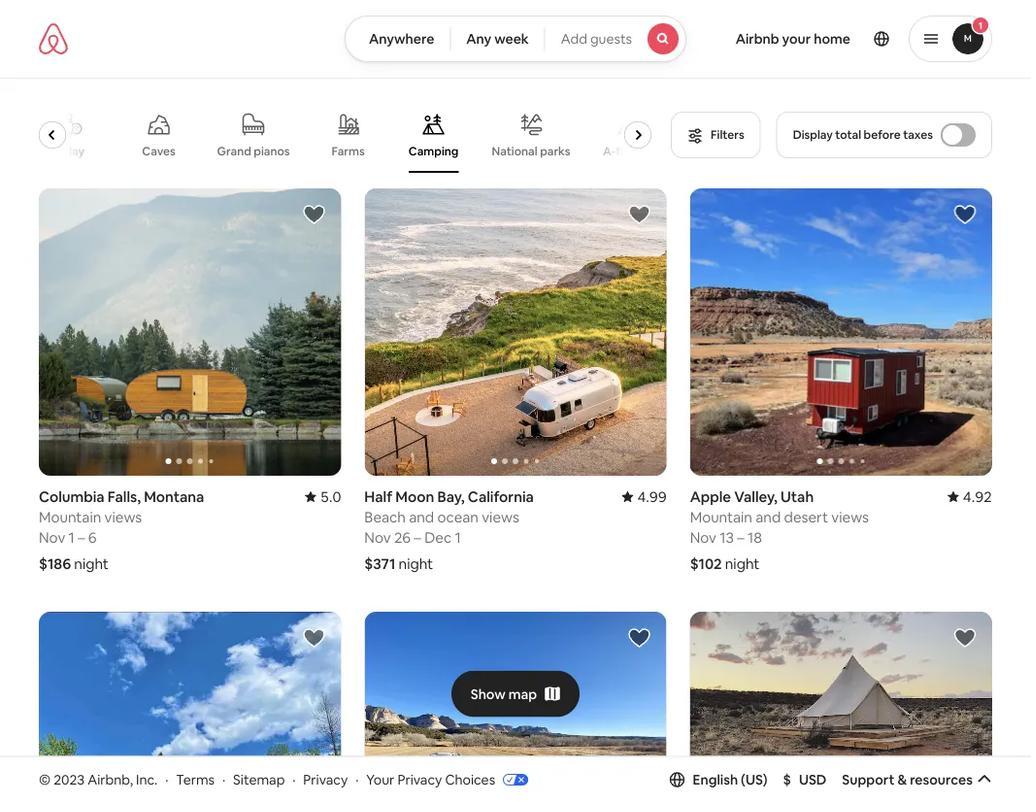 Task type: describe. For each thing, give the bounding box(es) containing it.
play
[[63, 144, 85, 159]]

airbnb,
[[88, 771, 133, 788]]

national
[[492, 143, 538, 159]]

night inside columbia falls, montana mountain views nov 1 – 6 $186 night
[[74, 554, 109, 573]]

nov inside 'half moon bay, california beach and ocean views nov 26 – dec 1 $371 night'
[[364, 528, 391, 546]]

add to wishlist: orderville, utah image
[[628, 626, 651, 649]]

sitemap link
[[233, 771, 285, 788]]

&
[[898, 771, 907, 788]]

add to wishlist: bigfork, montana image
[[302, 626, 326, 649]]

airbnb
[[736, 30, 779, 48]]

display
[[793, 127, 833, 142]]

montana
[[144, 487, 204, 506]]

airbnb your home link
[[724, 18, 862, 59]]

grand
[[218, 144, 252, 159]]

english (us)
[[693, 771, 768, 788]]

half
[[364, 487, 392, 506]]

ocean
[[437, 507, 479, 526]]

your privacy choices link
[[366, 771, 528, 789]]

pianos
[[254, 144, 290, 159]]

before
[[864, 127, 901, 142]]

1 inside 'half moon bay, california beach and ocean views nov 26 – dec 1 $371 night'
[[455, 528, 461, 546]]

dec
[[424, 528, 452, 546]]

national parks
[[492, 143, 571, 159]]

nov inside columbia falls, montana mountain views nov 1 – 6 $186 night
[[39, 528, 65, 546]]

home
[[814, 30, 851, 48]]

– inside apple valley, utah mountain and desert views nov 13 – 18 $102 night
[[737, 528, 744, 546]]

4.92 out of 5 average rating image
[[948, 487, 992, 506]]

1 inside columbia falls, montana mountain views nov 1 – 6 $186 night
[[69, 528, 75, 546]]

show map button
[[451, 671, 580, 717]]

a-
[[604, 144, 616, 159]]

mountain for nov
[[690, 507, 753, 526]]

filters button
[[671, 112, 761, 158]]

support & resources
[[842, 771, 973, 788]]

4.99
[[637, 487, 667, 506]]

apple
[[690, 487, 731, 506]]

add to wishlist: page, arizona image
[[954, 626, 977, 649]]

4 · from the left
[[356, 771, 359, 788]]

your privacy choices
[[366, 771, 495, 788]]

camping
[[409, 144, 459, 159]]

frames
[[616, 144, 655, 159]]

show
[[471, 685, 506, 703]]

choices
[[445, 771, 495, 788]]

views inside columbia falls, montana mountain views nov 1 – 6 $186 night
[[104, 507, 142, 526]]

your
[[366, 771, 395, 788]]

any week button
[[450, 16, 545, 62]]

13
[[720, 528, 734, 546]]

add guests button
[[544, 16, 687, 62]]

$371
[[364, 554, 396, 573]]

grand pianos
[[218, 144, 290, 159]]

english
[[693, 771, 738, 788]]

©
[[39, 771, 51, 788]]

beach
[[364, 507, 406, 526]]

support
[[842, 771, 895, 788]]

group containing national parks
[[39, 97, 659, 173]]

$
[[783, 771, 791, 788]]

valley,
[[734, 487, 778, 506]]

display total before taxes button
[[777, 112, 992, 158]]

mountain for –
[[39, 507, 101, 526]]

anywhere
[[369, 30, 434, 48]]

profile element
[[710, 0, 992, 78]]

show map
[[471, 685, 537, 703]]

views inside 'half moon bay, california beach and ocean views nov 26 – dec 1 $371 night'
[[482, 507, 519, 526]]

bay,
[[437, 487, 465, 506]]

© 2023 airbnb, inc. ·
[[39, 771, 168, 788]]

taxes
[[903, 127, 933, 142]]

farms
[[332, 144, 365, 159]]

$102
[[690, 554, 722, 573]]

airbnb your home
[[736, 30, 851, 48]]

add
[[561, 30, 587, 48]]

1 privacy from the left
[[303, 771, 348, 788]]

anywhere button
[[345, 16, 451, 62]]



Task type: locate. For each thing, give the bounding box(es) containing it.
utah
[[781, 487, 814, 506]]

1 horizontal spatial 1
[[455, 528, 461, 546]]

mountain down columbia
[[39, 507, 101, 526]]

1 inside 1 dropdown button
[[979, 19, 983, 32]]

nov
[[39, 528, 65, 546], [364, 528, 391, 546], [690, 528, 717, 546]]

columbia
[[39, 487, 105, 506]]

· right the inc. at left
[[165, 771, 168, 788]]

add to wishlist: apple valley, utah image
[[954, 203, 977, 226]]

2 and from the left
[[756, 507, 781, 526]]

3 · from the left
[[293, 771, 296, 788]]

and inside apple valley, utah mountain and desert views nov 13 – 18 $102 night
[[756, 507, 781, 526]]

26
[[394, 528, 411, 546]]

add to wishlist: half moon bay, california image
[[628, 203, 651, 226]]

1 horizontal spatial views
[[482, 507, 519, 526]]

5.0
[[320, 487, 341, 506]]

2023
[[54, 771, 85, 788]]

2 views from the left
[[482, 507, 519, 526]]

views down falls,
[[104, 507, 142, 526]]

mountain
[[39, 507, 101, 526], [690, 507, 753, 526]]

1 button
[[909, 16, 992, 62]]

4.99 out of 5 average rating image
[[622, 487, 667, 506]]

english (us) button
[[670, 771, 768, 788]]

2 horizontal spatial 1
[[979, 19, 983, 32]]

None search field
[[345, 16, 687, 62]]

5.0 out of 5 average rating image
[[305, 487, 341, 506]]

– right 26
[[414, 528, 421, 546]]

1 horizontal spatial –
[[414, 528, 421, 546]]

add guests
[[561, 30, 632, 48]]

–
[[78, 528, 85, 546], [414, 528, 421, 546], [737, 528, 744, 546]]

mountain up 13
[[690, 507, 753, 526]]

privacy right your
[[398, 771, 442, 788]]

views right "desert" on the bottom right
[[832, 507, 869, 526]]

total
[[835, 127, 861, 142]]

0 horizontal spatial views
[[104, 507, 142, 526]]

1 horizontal spatial and
[[756, 507, 781, 526]]

2 night from the left
[[399, 554, 433, 573]]

1 and from the left
[[409, 507, 434, 526]]

$186
[[39, 554, 71, 573]]

night inside 'half moon bay, california beach and ocean views nov 26 – dec 1 $371 night'
[[399, 554, 433, 573]]

1 views from the left
[[104, 507, 142, 526]]

a-frames
[[604, 144, 655, 159]]

nov inside apple valley, utah mountain and desert views nov 13 – 18 $102 night
[[690, 528, 717, 546]]

1 nov from the left
[[39, 528, 65, 546]]

and down moon
[[409, 507, 434, 526]]

2 – from the left
[[414, 528, 421, 546]]

– right 13
[[737, 528, 744, 546]]

night inside apple valley, utah mountain and desert views nov 13 – 18 $102 night
[[725, 554, 760, 573]]

4.92
[[963, 487, 992, 506]]

sitemap
[[233, 771, 285, 788]]

half moon bay, california beach and ocean views nov 26 – dec 1 $371 night
[[364, 487, 534, 573]]

nov left 13
[[690, 528, 717, 546]]

0 horizontal spatial and
[[409, 507, 434, 526]]

display total before taxes
[[793, 127, 933, 142]]

0 horizontal spatial nov
[[39, 528, 65, 546]]

· left privacy link
[[293, 771, 296, 788]]

– inside 'half moon bay, california beach and ocean views nov 26 – dec 1 $371 night'
[[414, 528, 421, 546]]

and inside 'half moon bay, california beach and ocean views nov 26 – dec 1 $371 night'
[[409, 507, 434, 526]]

falls,
[[108, 487, 141, 506]]

1 – from the left
[[78, 528, 85, 546]]

parks
[[541, 143, 571, 159]]

night down the 6
[[74, 554, 109, 573]]

terms link
[[176, 771, 215, 788]]

0 horizontal spatial night
[[74, 554, 109, 573]]

add to wishlist: columbia falls, montana image
[[302, 203, 326, 226]]

$ usd
[[783, 771, 827, 788]]

your
[[782, 30, 811, 48]]

1 horizontal spatial privacy
[[398, 771, 442, 788]]

none search field containing anywhere
[[345, 16, 687, 62]]

apple valley, utah mountain and desert views nov 13 – 18 $102 night
[[690, 487, 869, 573]]

0 horizontal spatial mountain
[[39, 507, 101, 526]]

and
[[409, 507, 434, 526], [756, 507, 781, 526]]

1 mountain from the left
[[39, 507, 101, 526]]

– inside columbia falls, montana mountain views nov 1 – 6 $186 night
[[78, 528, 85, 546]]

group
[[39, 97, 659, 173], [39, 188, 341, 476], [364, 188, 667, 476], [690, 188, 992, 476], [39, 612, 341, 803], [364, 612, 667, 803], [690, 612, 992, 803]]

2 horizontal spatial night
[[725, 554, 760, 573]]

terms
[[176, 771, 215, 788]]

night down 26
[[399, 554, 433, 573]]

0 horizontal spatial 1
[[69, 528, 75, 546]]

and down valley,
[[756, 507, 781, 526]]

week
[[494, 30, 529, 48]]

2 horizontal spatial nov
[[690, 528, 717, 546]]

mountain inside apple valley, utah mountain and desert views nov 13 – 18 $102 night
[[690, 507, 753, 526]]

nov down beach
[[364, 528, 391, 546]]

· left your
[[356, 771, 359, 788]]

support & resources button
[[842, 771, 992, 788]]

columbia falls, montana mountain views nov 1 – 6 $186 night
[[39, 487, 204, 573]]

6
[[88, 528, 97, 546]]

3 – from the left
[[737, 528, 744, 546]]

18
[[748, 528, 762, 546]]

caves
[[143, 144, 176, 159]]

privacy link
[[303, 771, 348, 788]]

privacy left your
[[303, 771, 348, 788]]

2 horizontal spatial views
[[832, 507, 869, 526]]

california
[[468, 487, 534, 506]]

night
[[74, 554, 109, 573], [399, 554, 433, 573], [725, 554, 760, 573]]

2 · from the left
[[222, 771, 226, 788]]

resources
[[910, 771, 973, 788]]

2 privacy from the left
[[398, 771, 442, 788]]

·
[[165, 771, 168, 788], [222, 771, 226, 788], [293, 771, 296, 788], [356, 771, 359, 788]]

(us)
[[741, 771, 768, 788]]

· right terms link
[[222, 771, 226, 788]]

3 nov from the left
[[690, 528, 717, 546]]

privacy
[[303, 771, 348, 788], [398, 771, 442, 788]]

1 horizontal spatial night
[[399, 554, 433, 573]]

0 horizontal spatial privacy
[[303, 771, 348, 788]]

views down california
[[482, 507, 519, 526]]

night down 18
[[725, 554, 760, 573]]

views inside apple valley, utah mountain and desert views nov 13 – 18 $102 night
[[832, 507, 869, 526]]

1 horizontal spatial nov
[[364, 528, 391, 546]]

3 night from the left
[[725, 554, 760, 573]]

0 horizontal spatial –
[[78, 528, 85, 546]]

terms · sitemap · privacy
[[176, 771, 348, 788]]

guests
[[590, 30, 632, 48]]

1 · from the left
[[165, 771, 168, 788]]

desert
[[784, 507, 828, 526]]

– left the 6
[[78, 528, 85, 546]]

usd
[[799, 771, 827, 788]]

1
[[979, 19, 983, 32], [69, 528, 75, 546], [455, 528, 461, 546]]

views
[[104, 507, 142, 526], [482, 507, 519, 526], [832, 507, 869, 526]]

nov up the $186
[[39, 528, 65, 546]]

2 mountain from the left
[[690, 507, 753, 526]]

1 night from the left
[[74, 554, 109, 573]]

map
[[509, 685, 537, 703]]

inc.
[[136, 771, 158, 788]]

filters
[[711, 127, 744, 142]]

3 views from the left
[[832, 507, 869, 526]]

2 nov from the left
[[364, 528, 391, 546]]

2 horizontal spatial –
[[737, 528, 744, 546]]

any week
[[466, 30, 529, 48]]

1 horizontal spatial mountain
[[690, 507, 753, 526]]

any
[[466, 30, 492, 48]]

mountain inside columbia falls, montana mountain views nov 1 – 6 $186 night
[[39, 507, 101, 526]]

moon
[[396, 487, 434, 506]]



Task type: vqa. For each thing, say whether or not it's contained in the screenshot.


